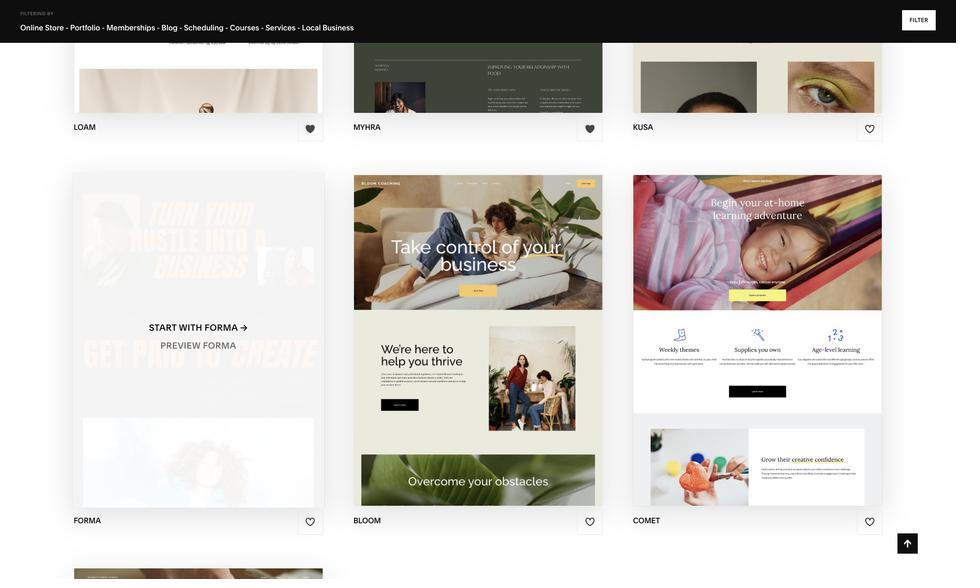 Task type: vqa. For each thing, say whether or not it's contained in the screenshot.
Gubbay
no



Task type: describe. For each thing, give the bounding box(es) containing it.
bloom image
[[354, 175, 602, 507]]

myhra image
[[354, 0, 602, 113]]

5 - from the left
[[225, 23, 228, 32]]

business
[[323, 23, 354, 32]]

bloom inside preview bloom link
[[483, 341, 516, 351]]

remove myhra from your favorites list image
[[585, 124, 595, 134]]

1 - from the left
[[66, 23, 69, 32]]

comet inside "preview comet" link
[[763, 341, 796, 351]]

by
[[47, 11, 54, 16]]

courses
[[230, 23, 259, 32]]

2 - from the left
[[102, 23, 105, 32]]

memberships
[[107, 23, 155, 32]]

filtering by
[[20, 11, 54, 16]]

forma image
[[73, 174, 324, 508]]

preview forma
[[160, 341, 236, 351]]

with for forma
[[179, 323, 202, 333]]

start for preview bloom
[[429, 323, 456, 333]]

add comet to your favorites list image
[[865, 518, 875, 528]]

add kusa to your favorites list image
[[865, 124, 875, 134]]

preview bloom link
[[440, 334, 516, 359]]

kusa
[[633, 123, 653, 132]]

start for preview comet
[[709, 323, 737, 333]]

loam
[[74, 123, 96, 132]]

start for preview forma
[[149, 323, 177, 333]]

4 - from the left
[[179, 23, 182, 32]]

start with bloom
[[429, 323, 518, 333]]

start with comet button
[[709, 316, 807, 341]]

start with forma button
[[149, 316, 248, 341]]

2 vertical spatial comet
[[633, 516, 660, 526]]

3 - from the left
[[157, 23, 160, 32]]

myhra
[[354, 123, 381, 132]]

bloom inside start with bloom button
[[484, 323, 518, 333]]

comet inside start with comet button
[[764, 323, 798, 333]]

2 vertical spatial bloom
[[354, 516, 381, 526]]

loam image
[[74, 0, 323, 113]]

add forma to your favorites list image
[[305, 518, 316, 528]]

start with comet
[[709, 323, 798, 333]]

preview for preview comet
[[720, 341, 760, 351]]

kusa image
[[634, 0, 882, 113]]



Task type: locate. For each thing, give the bounding box(es) containing it.
filter button
[[903, 10, 936, 30]]

1 start from the left
[[149, 323, 177, 333]]

with up preview bloom
[[459, 323, 482, 333]]

-
[[66, 23, 69, 32], [102, 23, 105, 32], [157, 23, 160, 32], [179, 23, 182, 32], [225, 23, 228, 32], [261, 23, 264, 32], [297, 23, 300, 32]]

with for comet
[[739, 323, 762, 333]]

scheduling
[[184, 23, 224, 32]]

7 - from the left
[[297, 23, 300, 32]]

0 vertical spatial comet
[[764, 323, 798, 333]]

1 preview from the left
[[160, 341, 201, 351]]

preview down the start with comet on the right bottom
[[720, 341, 760, 351]]

filtering
[[20, 11, 46, 16]]

0 vertical spatial forma
[[205, 323, 238, 333]]

- right courses
[[261, 23, 264, 32]]

services
[[266, 23, 296, 32]]

start inside button
[[709, 323, 737, 333]]

preview
[[160, 341, 201, 351], [440, 341, 480, 351], [720, 341, 760, 351]]

3 preview from the left
[[720, 341, 760, 351]]

2 horizontal spatial with
[[739, 323, 762, 333]]

preview forma link
[[160, 334, 236, 359]]

1 vertical spatial forma
[[203, 341, 236, 351]]

2 with from the left
[[459, 323, 482, 333]]

preview down start with bloom
[[440, 341, 480, 351]]

1 vertical spatial bloom
[[483, 341, 516, 351]]

0 vertical spatial bloom
[[484, 323, 518, 333]]

preview down start with forma
[[160, 341, 201, 351]]

back to top image
[[903, 539, 913, 549]]

- left local
[[297, 23, 300, 32]]

portfolio
[[70, 23, 100, 32]]

preview comet link
[[720, 334, 796, 359]]

- right portfolio
[[102, 23, 105, 32]]

- left courses
[[225, 23, 228, 32]]

start up preview bloom
[[429, 323, 456, 333]]

start
[[149, 323, 177, 333], [429, 323, 456, 333], [709, 323, 737, 333]]

2 horizontal spatial preview
[[720, 341, 760, 351]]

1 vertical spatial comet
[[763, 341, 796, 351]]

1 horizontal spatial start
[[429, 323, 456, 333]]

forma
[[205, 323, 238, 333], [203, 341, 236, 351], [74, 516, 101, 526]]

start with bloom button
[[429, 316, 528, 341]]

with up preview forma
[[179, 323, 202, 333]]

forma inside button
[[205, 323, 238, 333]]

store
[[45, 23, 64, 32]]

with for bloom
[[459, 323, 482, 333]]

online
[[20, 23, 43, 32]]

start up preview forma
[[149, 323, 177, 333]]

start up preview comet
[[709, 323, 737, 333]]

1 with from the left
[[179, 323, 202, 333]]

0 horizontal spatial with
[[179, 323, 202, 333]]

3 with from the left
[[739, 323, 762, 333]]

0 horizontal spatial preview
[[160, 341, 201, 351]]

0 horizontal spatial start
[[149, 323, 177, 333]]

- left blog
[[157, 23, 160, 32]]

- right blog
[[179, 23, 182, 32]]

add bloom to your favorites list image
[[585, 518, 595, 528]]

6 - from the left
[[261, 23, 264, 32]]

with up preview comet
[[739, 323, 762, 333]]

1 horizontal spatial with
[[459, 323, 482, 333]]

online store - portfolio - memberships - blog - scheduling - courses - services - local business
[[20, 23, 354, 32]]

2 vertical spatial forma
[[74, 516, 101, 526]]

local
[[302, 23, 321, 32]]

- right store
[[66, 23, 69, 32]]

blog
[[162, 23, 178, 32]]

filter
[[910, 17, 929, 24]]

3 start from the left
[[709, 323, 737, 333]]

start with forma
[[149, 323, 238, 333]]

comet image
[[634, 175, 882, 507]]

bloom
[[484, 323, 518, 333], [483, 341, 516, 351], [354, 516, 381, 526]]

remove loam from your favorites list image
[[305, 124, 316, 134]]

preview comet
[[720, 341, 796, 351]]

1 horizontal spatial preview
[[440, 341, 480, 351]]

comet
[[764, 323, 798, 333], [763, 341, 796, 351], [633, 516, 660, 526]]

preview for preview bloom
[[440, 341, 480, 351]]

2 horizontal spatial start
[[709, 323, 737, 333]]

2 preview from the left
[[440, 341, 480, 351]]

preview for preview forma
[[160, 341, 201, 351]]

preview bloom
[[440, 341, 516, 351]]

with
[[179, 323, 202, 333], [459, 323, 482, 333], [739, 323, 762, 333]]

passero image
[[74, 569, 323, 580]]

2 start from the left
[[429, 323, 456, 333]]

with inside button
[[739, 323, 762, 333]]



